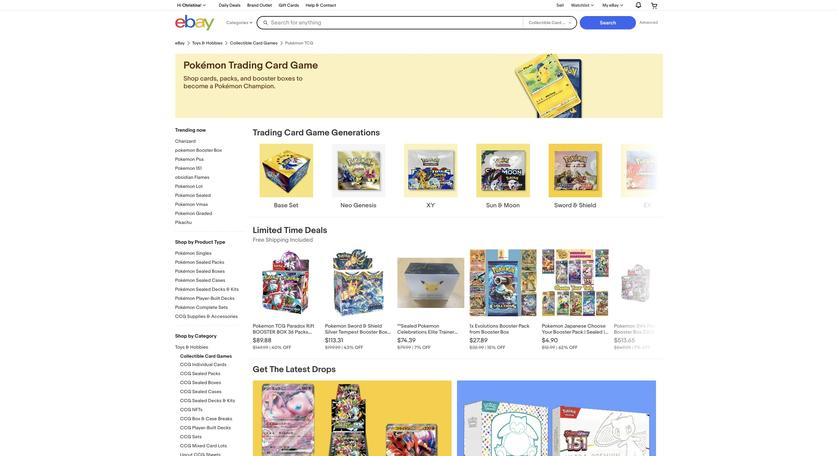 Task type: vqa. For each thing, say whether or not it's contained in the screenshot.
Instruments related to Musical Instruments & Gear
no



Task type: describe. For each thing, give the bounding box(es) containing it.
from
[[470, 329, 480, 336]]

ccg left case
[[180, 416, 191, 422]]

booster inside pokemon japanese choose your booster pack | sealed | multiple packs available
[[553, 329, 571, 336]]

$149.99 text field
[[253, 345, 268, 351]]

type
[[214, 239, 225, 246]]

pokemon sword & shield silver tempest booster box 36 packs new sealed image
[[333, 250, 384, 317]]

sword & shield
[[554, 202, 596, 209]]

$32.99 text field
[[470, 345, 484, 351]]

complete
[[196, 305, 217, 311]]

drops
[[312, 365, 336, 375]]

brand outlet link
[[247, 2, 272, 10]]

trading inside pokémon trading card game shop cards, packs, and booster boxes to become a pokémon champion.
[[229, 60, 263, 72]]

daily
[[219, 3, 229, 8]]

charizard pokemon booster box pokemon psa pokemon 151 obsidian flames pokemon lot pokemon sealed pokemon vmax pokemon graded pikachu
[[175, 139, 222, 226]]

card inside pokémon trading card game shop cards, packs, and booster boxes to become a pokémon champion.
[[265, 60, 288, 72]]

ccg down ccg sealed cases link
[[180, 398, 191, 404]]

ccg sealed packs link
[[180, 371, 244, 377]]

hi christina !
[[177, 3, 202, 8]]

limited
[[253, 226, 282, 236]]

packs inside pokemon sword & shield silver tempest booster box 36 packs new sealed
[[332, 335, 345, 342]]

watchlist
[[571, 3, 590, 8]]

singles
[[196, 251, 212, 256]]

$27.89
[[470, 337, 488, 345]]

shop for category
[[175, 333, 187, 340]]

brand outlet
[[247, 3, 272, 8]]

sword inside pokemon sword & shield silver tempest booster box 36 packs new sealed
[[348, 323, 362, 330]]

sealed inside pokemon japanese choose your booster pack | sealed | multiple packs available
[[587, 329, 603, 336]]

charizard
[[175, 139, 196, 144]]

advanced
[[640, 20, 658, 25]]

box inside the "charizard pokemon booster box pokemon psa pokemon 151 obsidian flames pokemon lot pokemon sealed pokemon vmax pokemon graded pikachu"
[[214, 148, 222, 153]]

pokemon graded link
[[175, 211, 244, 217]]

ebay home image
[[175, 15, 214, 31]]

lot
[[196, 184, 203, 189]]

sets inside pokémon singles pokémon sealed packs pokémon sealed boxes pokémon sealed cases pokémon sealed decks & kits pokémon player-built decks pokémon complete sets ccg supplies & accessories
[[218, 305, 228, 311]]

pokemon booster box link
[[175, 148, 244, 154]]

obsidian flames link
[[175, 175, 244, 181]]

ccg box & case breaks link
[[180, 416, 244, 423]]

& inside "sword & shield" link
[[573, 202, 578, 209]]

packs inside pokemon japanese choose your booster pack | sealed | multiple packs available
[[561, 335, 575, 342]]

booster inside the "charizard pokemon booster box pokemon psa pokemon 151 obsidian flames pokemon lot pokemon sealed pokemon vmax pokemon graded pikachu"
[[196, 148, 213, 153]]

stock!
[[662, 335, 680, 342]]

generations
[[331, 128, 380, 138]]

set
[[289, 202, 298, 209]]

cases inside toys & hobbies collectible card games ccg individual cards ccg sealed packs ccg sealed boxes ccg sealed cases ccg sealed decks & kits ccg nfts ccg box & case breaks ccg player-built decks ccg sets ccg mixed card lots
[[208, 389, 222, 395]]

xy image
[[404, 144, 458, 197]]

genesis
[[354, 202, 377, 209]]

charizard link
[[175, 139, 244, 145]]

pokemon tcg paradox rift booster box 36 packs sealed new image
[[262, 250, 311, 317]]

sealed inside the "charizard pokemon booster box pokemon psa pokemon 151 obsidian flames pokemon lot pokemon sealed pokemon vmax pokemon graded pikachu"
[[196, 193, 211, 198]]

deals inside limited time deals free shipping included
[[305, 226, 327, 236]]

shop by product type
[[175, 239, 225, 246]]

pokemon inside pokemon sword & shield silver tempest booster box 36 packs new sealed
[[325, 323, 346, 330]]

rift for $89.88
[[306, 323, 314, 330]]

boxes inside toys & hobbies collectible card games ccg individual cards ccg sealed packs ccg sealed boxes ccg sealed cases ccg sealed decks & kits ccg nfts ccg box & case breaks ccg player-built decks ccg sets ccg mixed card lots
[[208, 380, 221, 386]]

| right available
[[604, 329, 605, 336]]

pokemon vmax link
[[175, 202, 244, 208]]

decks down ccg sealed cases link
[[208, 398, 222, 404]]

collectible inside toys & hobbies collectible card games ccg individual cards ccg sealed packs ccg sealed boxes ccg sealed cases ccg sealed decks & kits ccg nfts ccg box & case breaks ccg player-built decks ccg sets ccg mixed card lots
[[180, 354, 204, 359]]

graded
[[196, 211, 212, 217]]

nfts
[[192, 407, 203, 413]]

off for $89.88
[[283, 345, 291, 351]]

watchlist link
[[568, 1, 597, 9]]

pokemon inside **sealed pokemon celebrations elite trainer box** kid icarus
[[418, 323, 439, 330]]

free
[[253, 237, 264, 244]]

7% for $513.65
[[634, 345, 641, 351]]

1x evolutions booster pack from booster box image
[[470, 250, 537, 317]]

cases inside pokémon singles pokémon sealed packs pokémon sealed boxes pokémon sealed cases pokémon sealed decks & kits pokémon player-built decks pokémon complete sets ccg supplies & accessories
[[212, 278, 225, 283]]

packs inside toys & hobbies collectible card games ccg individual cards ccg sealed packs ccg sealed boxes ccg sealed cases ccg sealed decks & kits ccg nfts ccg box & case breaks ccg player-built decks ccg sets ccg mixed card lots
[[208, 371, 221, 377]]

built inside toys & hobbies collectible card games ccg individual cards ccg sealed packs ccg sealed boxes ccg sealed cases ccg sealed decks & kits ccg nfts ccg box & case breaks ccg player-built decks ccg sets ccg mixed card lots
[[207, 425, 216, 431]]

category
[[195, 333, 217, 340]]

| inside 1x evolutions booster pack from booster box $27.89 $32.99 | 15% off
[[485, 345, 486, 351]]

elite
[[428, 329, 438, 336]]

trading card game generations
[[253, 128, 380, 138]]

gift
[[279, 3, 286, 8]]

base set link
[[253, 144, 320, 210]]

$4.90
[[542, 337, 558, 345]]

sealed down ccg sealed packs link
[[192, 380, 207, 386]]

limited time deals free shipping included
[[253, 226, 327, 244]]

game inside pokémon trading card game shop cards, packs, and booster boxes to become a pokémon champion.
[[290, 60, 318, 72]]

0 vertical spatial games
[[264, 40, 278, 46]]

62%
[[558, 345, 568, 351]]

1 vertical spatial game
[[306, 128, 329, 138]]

pokémon trading card game main content
[[170, 38, 681, 456]]

decks down pokémon sealed cases link
[[212, 287, 225, 292]]

pokemon inside pokemon sv4 paradox rift booster box case (6 boxes) factory sealed in stock!
[[614, 323, 636, 330]]

evolutions
[[475, 323, 498, 330]]

tcg
[[275, 323, 286, 330]]

pokémon singles pokémon sealed packs pokémon sealed boxes pokémon sealed cases pokémon sealed decks & kits pokémon player-built decks pokémon complete sets ccg supplies & accessories
[[175, 251, 239, 320]]

ccg sealed cases link
[[180, 389, 244, 396]]

pokemon inside pokemon tcg paradox rift booster box 36 packs sealed new
[[253, 323, 274, 330]]

factory
[[614, 335, 636, 342]]

sets inside toys & hobbies collectible card games ccg individual cards ccg sealed packs ccg sealed boxes ccg sealed cases ccg sealed decks & kits ccg nfts ccg box & case breaks ccg player-built decks ccg sets ccg mixed card lots
[[192, 434, 202, 440]]

sword & shield image
[[549, 144, 602, 197]]

0 vertical spatial toys & hobbies link
[[192, 40, 223, 46]]

(6
[[657, 329, 661, 336]]

$4.90 $12.99 | 62% off
[[542, 337, 578, 351]]

japanese
[[564, 323, 587, 330]]

and
[[240, 75, 251, 83]]

$113.31
[[325, 337, 343, 345]]

$113.31 $199.99 | 43% off
[[325, 337, 363, 351]]

get the latest drops
[[253, 365, 336, 375]]

ccg down ccg sealed boxes link
[[180, 389, 191, 395]]

kits inside pokémon singles pokémon sealed packs pokémon sealed boxes pokémon sealed cases pokémon sealed decks & kits pokémon player-built decks pokémon complete sets ccg supplies & accessories
[[231, 287, 239, 292]]

packs,
[[220, 75, 239, 83]]

decks down breaks
[[217, 425, 231, 431]]

new inside pokemon tcg paradox rift booster box 36 packs sealed new
[[270, 335, 280, 342]]

boxes)
[[662, 329, 678, 336]]

box inside 1x evolutions booster pack from booster box $27.89 $32.99 | 15% off
[[500, 329, 509, 336]]

base set image
[[259, 144, 313, 197]]

none submit inside "banner"
[[580, 16, 636, 29]]

cards inside toys & hobbies collectible card games ccg individual cards ccg sealed packs ccg sealed boxes ccg sealed cases ccg sealed decks & kits ccg nfts ccg box & case breaks ccg player-built decks ccg sets ccg mixed card lots
[[214, 362, 227, 368]]

shipping
[[266, 237, 289, 244]]

box**
[[397, 335, 410, 342]]

0 vertical spatial shield
[[579, 202, 596, 209]]

rift for $513.65
[[667, 323, 675, 330]]

collectible card games link
[[230, 40, 278, 46]]

sun & moon
[[486, 202, 520, 209]]

pokemon psa link
[[175, 157, 244, 163]]

shop for product
[[175, 239, 187, 246]]

sealed down pokémon sealed boxes link
[[196, 278, 211, 283]]

tempest
[[339, 329, 359, 336]]

7% for $74.39
[[414, 345, 421, 351]]

sealed down pokémon sealed cases link
[[196, 287, 211, 292]]

banner containing sell
[[174, 0, 663, 32]]

individual
[[192, 362, 213, 368]]

$74.39 $79.99 | 7% off
[[397, 337, 431, 351]]

booster up "$27.89"
[[481, 329, 499, 336]]

latest
[[286, 365, 310, 375]]

$513.65
[[614, 337, 635, 345]]

toys for toys & hobbies collectible card games ccg individual cards ccg sealed packs ccg sealed boxes ccg sealed cases ccg sealed decks & kits ccg nfts ccg box & case breaks ccg player-built decks ccg sets ccg mixed card lots
[[175, 345, 185, 350]]

15%
[[487, 345, 496, 351]]

champion.
[[244, 83, 276, 90]]

my ebay link
[[599, 1, 626, 9]]

trending now
[[175, 127, 206, 134]]

kits inside toys & hobbies collectible card games ccg individual cards ccg sealed packs ccg sealed boxes ccg sealed cases ccg sealed decks & kits ccg nfts ccg box & case breaks ccg player-built decks ccg sets ccg mixed card lots
[[227, 398, 235, 404]]

xy link
[[397, 144, 464, 210]]

box inside toys & hobbies collectible card games ccg individual cards ccg sealed packs ccg sealed boxes ccg sealed cases ccg sealed decks & kits ccg nfts ccg box & case breaks ccg player-built decks ccg sets ccg mixed card lots
[[192, 416, 200, 422]]

cards inside gift cards link
[[287, 3, 299, 8]]

booster
[[253, 329, 276, 336]]

obsidian
[[175, 175, 193, 180]]

flames
[[194, 175, 210, 180]]

help
[[306, 3, 315, 8]]

0 vertical spatial sword
[[554, 202, 572, 209]]

pack inside pokemon japanese choose your booster pack | sealed | multiple packs available
[[572, 329, 583, 336]]

sealed down "individual"
[[192, 371, 207, 377]]

off for $4.90
[[569, 345, 578, 351]]

christina
[[182, 3, 200, 8]]

ccg left "individual"
[[180, 362, 191, 368]]

Search for anything text field
[[258, 17, 522, 29]]

cards,
[[200, 75, 218, 83]]

player- inside pokémon singles pokémon sealed packs pokémon sealed boxes pokémon sealed cases pokémon sealed decks & kits pokémon player-built decks pokémon complete sets ccg supplies & accessories
[[196, 296, 211, 301]]

categories
[[226, 20, 248, 25]]

daily deals link
[[219, 2, 241, 10]]

**sealed
[[397, 323, 417, 330]]

sealed inside pokemon tcg paradox rift booster box 36 packs sealed new
[[253, 335, 269, 342]]

| left choose
[[584, 329, 586, 336]]

ccg down ccg box & case breaks link
[[180, 425, 191, 431]]

sun & moon image
[[476, 144, 530, 197]]

$79.99 text field
[[397, 345, 411, 351]]

$12.99 text field
[[542, 345, 555, 351]]



Task type: locate. For each thing, give the bounding box(es) containing it.
1 vertical spatial toys
[[175, 345, 185, 350]]

0 horizontal spatial collectible
[[180, 354, 204, 359]]

packs up 62%
[[561, 335, 575, 342]]

0 vertical spatial trading
[[229, 60, 263, 72]]

off inside $4.90 $12.99 | 62% off
[[569, 345, 578, 351]]

1 vertical spatial cards
[[214, 362, 227, 368]]

0 vertical spatial by
[[188, 239, 194, 246]]

pokémon singles link
[[175, 251, 244, 257]]

new inside pokemon sword & shield silver tempest booster box 36 packs new sealed
[[347, 335, 357, 342]]

hobbies inside toys & hobbies collectible card games ccg individual cards ccg sealed packs ccg sealed boxes ccg sealed cases ccg sealed decks & kits ccg nfts ccg box & case breaks ccg player-built decks ccg sets ccg mixed card lots
[[190, 345, 208, 350]]

sets
[[218, 305, 228, 311], [192, 434, 202, 440]]

**sealed pokemon celebrations elite trainer box** kid icarus image
[[397, 258, 464, 308]]

toys inside toys & hobbies collectible card games ccg individual cards ccg sealed packs ccg sealed boxes ccg sealed cases ccg sealed decks & kits ccg nfts ccg box & case breaks ccg player-built decks ccg sets ccg mixed card lots
[[175, 345, 185, 350]]

1 horizontal spatial paradox
[[647, 323, 666, 330]]

rift inside pokemon sv4 paradox rift booster box case (6 boxes) factory sealed in stock!
[[667, 323, 675, 330]]

1 horizontal spatial games
[[264, 40, 278, 46]]

& inside pokemon sword & shield silver tempest booster box 36 packs new sealed
[[363, 323, 367, 330]]

151
[[196, 166, 202, 171]]

by for product
[[188, 239, 194, 246]]

1 vertical spatial kits
[[227, 398, 235, 404]]

sun
[[486, 202, 497, 209]]

off down sealed
[[642, 345, 651, 351]]

4 off from the left
[[497, 345, 505, 351]]

0 horizontal spatial sword
[[348, 323, 362, 330]]

off right 15%
[[497, 345, 505, 351]]

paradox for $89.88
[[287, 323, 305, 330]]

hobbies down ebay home image
[[206, 40, 223, 46]]

0 horizontal spatial 36
[[288, 329, 294, 336]]

collectible down 'categories' 'dropdown button'
[[230, 40, 252, 46]]

1 vertical spatial by
[[188, 333, 194, 340]]

| inside the $89.88 $149.99 | 40% off
[[269, 345, 271, 351]]

1 7% from the left
[[414, 345, 421, 351]]

0 vertical spatial deals
[[229, 3, 241, 8]]

1 rift from the left
[[306, 323, 314, 330]]

| inside $113.31 $199.99 | 43% off
[[342, 345, 343, 351]]

cards right gift
[[287, 3, 299, 8]]

box right evolutions
[[500, 329, 509, 336]]

0 vertical spatial toys
[[192, 40, 201, 46]]

your shopping cart image
[[651, 2, 658, 9]]

off inside $513.65 $549.95 | 7% off
[[642, 345, 651, 351]]

ccg left supplies
[[175, 314, 186, 320]]

pokémon sealed cases link
[[175, 278, 244, 284]]

cards up ccg sealed packs link
[[214, 362, 227, 368]]

| left 40%
[[269, 345, 271, 351]]

6 off from the left
[[642, 345, 651, 351]]

shop left cards,
[[184, 75, 199, 83]]

box inside pokemon sword & shield silver tempest booster box 36 packs new sealed
[[379, 329, 387, 336]]

2 off from the left
[[355, 345, 363, 351]]

new
[[270, 335, 280, 342], [347, 335, 357, 342]]

booster up $4.90 $12.99 | 62% off
[[553, 329, 571, 336]]

sealed right japanese
[[587, 329, 603, 336]]

packs right "box"
[[295, 329, 308, 336]]

lots
[[218, 443, 227, 449]]

0 horizontal spatial sets
[[192, 434, 202, 440]]

$74.39
[[397, 337, 416, 345]]

pokemon lot link
[[175, 184, 244, 190]]

paradox for $513.65
[[647, 323, 666, 330]]

None text field
[[253, 381, 452, 456]]

1 horizontal spatial shield
[[579, 202, 596, 209]]

deals right daily
[[229, 3, 241, 8]]

box left box** at the bottom left of page
[[379, 329, 387, 336]]

sealed up the vmax
[[196, 193, 211, 198]]

1 new from the left
[[270, 335, 280, 342]]

0 vertical spatial boxes
[[212, 269, 225, 274]]

booster right tempest
[[360, 329, 378, 336]]

pack left 'your'
[[519, 323, 530, 330]]

0 vertical spatial shop
[[184, 75, 199, 83]]

off inside 1x evolutions booster pack from booster box $27.89 $32.99 | 15% off
[[497, 345, 505, 351]]

0 vertical spatial kits
[[231, 287, 239, 292]]

packs inside pokémon singles pokémon sealed packs pokémon sealed boxes pokémon sealed cases pokémon sealed decks & kits pokémon player-built decks pokémon complete sets ccg supplies & accessories
[[212, 260, 224, 265]]

0 horizontal spatial new
[[270, 335, 280, 342]]

off right 43%
[[355, 345, 363, 351]]

1 vertical spatial cases
[[208, 389, 222, 395]]

1 horizontal spatial deals
[[305, 226, 327, 236]]

vmax
[[196, 202, 208, 207]]

celebrations
[[397, 329, 427, 336]]

$149.99
[[253, 345, 268, 351]]

1 off from the left
[[283, 345, 291, 351]]

games
[[264, 40, 278, 46], [217, 354, 232, 359]]

rift up stock!
[[667, 323, 675, 330]]

$79.99
[[397, 345, 411, 351]]

ccg inside pokémon singles pokémon sealed packs pokémon sealed boxes pokémon sealed cases pokémon sealed decks & kits pokémon player-built decks pokémon complete sets ccg supplies & accessories
[[175, 314, 186, 320]]

ccg supplies & accessories link
[[175, 314, 244, 320]]

cases down ccg sealed boxes link
[[208, 389, 222, 395]]

0 horizontal spatial deals
[[229, 3, 241, 8]]

1 vertical spatial collectible
[[180, 354, 204, 359]]

1 vertical spatial sword
[[348, 323, 362, 330]]

included
[[290, 237, 313, 244]]

1 horizontal spatial rift
[[667, 323, 675, 330]]

$199.99 text field
[[325, 345, 341, 351]]

7%
[[414, 345, 421, 351], [634, 345, 641, 351]]

toys & hobbies
[[192, 40, 223, 46]]

1 horizontal spatial 36
[[325, 335, 331, 342]]

become
[[184, 83, 208, 90]]

trending
[[175, 127, 195, 134]]

!
[[200, 3, 202, 8]]

pokemon inside pokemon japanese choose your booster pack | sealed | multiple packs available
[[542, 323, 563, 330]]

0 horizontal spatial cards
[[214, 362, 227, 368]]

sealed down ccg sealed boxes link
[[192, 389, 207, 395]]

off down icarus on the right of page
[[422, 345, 431, 351]]

2 paradox from the left
[[647, 323, 666, 330]]

0 horizontal spatial games
[[217, 354, 232, 359]]

1 vertical spatial shop
[[175, 239, 187, 246]]

pikachu link
[[175, 220, 244, 226]]

1 vertical spatial hobbies
[[190, 345, 208, 350]]

7% inside $513.65 $549.95 | 7% off
[[634, 345, 641, 351]]

sets up accessories in the bottom left of the page
[[218, 305, 228, 311]]

games inside toys & hobbies collectible card games ccg individual cards ccg sealed packs ccg sealed boxes ccg sealed cases ccg sealed decks & kits ccg nfts ccg box & case breaks ccg player-built decks ccg sets ccg mixed card lots
[[217, 354, 232, 359]]

daily deals
[[219, 3, 241, 8]]

my ebay
[[603, 3, 619, 8]]

7% down kid
[[414, 345, 421, 351]]

ex image
[[621, 144, 674, 197]]

1 vertical spatial trading
[[253, 128, 282, 138]]

deals inside account navigation
[[229, 3, 241, 8]]

pack inside 1x evolutions booster pack from booster box $27.89 $32.99 | 15% off
[[519, 323, 530, 330]]

toys for toys & hobbies
[[192, 40, 201, 46]]

$549.95 text field
[[614, 345, 631, 351]]

to
[[297, 75, 303, 83]]

2 new from the left
[[347, 335, 357, 342]]

None submit
[[580, 16, 636, 29]]

1 horizontal spatial pack
[[572, 329, 583, 336]]

decks up accessories in the bottom left of the page
[[221, 296, 235, 301]]

sword & shield link
[[542, 144, 609, 210]]

5 off from the left
[[569, 345, 578, 351]]

packs
[[212, 260, 224, 265], [295, 329, 308, 336], [332, 335, 345, 342], [561, 335, 575, 342], [208, 371, 221, 377]]

pack
[[519, 323, 530, 330], [572, 329, 583, 336]]

0 horizontal spatial pack
[[519, 323, 530, 330]]

by left product
[[188, 239, 194, 246]]

shield inside pokemon sword & shield silver tempest booster box 36 packs new sealed
[[368, 323, 382, 330]]

off for $513.65
[[642, 345, 651, 351]]

1 vertical spatial deals
[[305, 226, 327, 236]]

trading
[[229, 60, 263, 72], [253, 128, 282, 138]]

sealed inside pokemon sword & shield silver tempest booster box 36 packs new sealed
[[358, 335, 374, 342]]

2 by from the top
[[188, 333, 194, 340]]

0 vertical spatial ebay
[[609, 3, 619, 8]]

moon
[[504, 202, 520, 209]]

1 vertical spatial built
[[207, 425, 216, 431]]

1 horizontal spatial 7%
[[634, 345, 641, 351]]

sun & moon link
[[470, 144, 537, 210]]

booster down charizard link
[[196, 148, 213, 153]]

toys & hobbies link down category
[[175, 345, 239, 351]]

pokemon 151 link
[[175, 166, 244, 172]]

product
[[195, 239, 213, 246]]

neo
[[341, 202, 352, 209]]

36 inside pokemon tcg paradox rift booster box 36 packs sealed new
[[288, 329, 294, 336]]

notifications image
[[634, 2, 642, 8]]

7% inside $74.39 $79.99 | 7% off
[[414, 345, 421, 351]]

| inside $4.90 $12.99 | 62% off
[[556, 345, 557, 351]]

0 vertical spatial cards
[[287, 3, 299, 8]]

booster up $513.65 at the bottom
[[614, 329, 632, 336]]

player- inside toys & hobbies collectible card games ccg individual cards ccg sealed packs ccg sealed boxes ccg sealed cases ccg sealed decks & kits ccg nfts ccg box & case breaks ccg player-built decks ccg sets ccg mixed card lots
[[192, 425, 207, 431]]

1 horizontal spatial new
[[347, 335, 357, 342]]

paradox right tcg
[[287, 323, 305, 330]]

pokemon sword & shield silver tempest booster box 36 packs new sealed
[[325, 323, 387, 342]]

built down ccg box & case breaks link
[[207, 425, 216, 431]]

ccg down ccg player-built decks link
[[180, 434, 191, 440]]

pack left choose
[[572, 329, 583, 336]]

advanced link
[[636, 16, 661, 29]]

boxes
[[277, 75, 295, 83]]

rift left silver
[[306, 323, 314, 330]]

by left category
[[188, 333, 194, 340]]

packs inside pokemon tcg paradox rift booster box 36 packs sealed new
[[295, 329, 308, 336]]

player- up the complete
[[196, 296, 211, 301]]

by
[[188, 239, 194, 246], [188, 333, 194, 340]]

pokemon tcg paradox rift booster box 36 packs sealed new
[[253, 323, 314, 342]]

neo genesis image
[[332, 144, 385, 197]]

packs down pokémon singles link
[[212, 260, 224, 265]]

43%
[[344, 345, 354, 351]]

ebay inside "pokémon trading card game" main content
[[175, 40, 185, 46]]

40%
[[272, 345, 282, 351]]

pokemon japanese choose your booster pack | sealed | multiple packs available image
[[542, 250, 609, 317]]

brand
[[247, 3, 259, 8]]

box left case
[[633, 329, 642, 336]]

help & contact link
[[306, 2, 336, 10]]

1 vertical spatial ebay
[[175, 40, 185, 46]]

trainer
[[439, 329, 454, 336]]

$549.95
[[614, 345, 631, 351]]

packs up $199.99
[[332, 335, 345, 342]]

toys right ebay link
[[192, 40, 201, 46]]

|
[[584, 329, 586, 336], [604, 329, 605, 336], [269, 345, 271, 351], [342, 345, 343, 351], [412, 345, 413, 351], [485, 345, 486, 351], [556, 345, 557, 351], [632, 345, 633, 351]]

3 off from the left
[[422, 345, 431, 351]]

pokémon sealed packs link
[[175, 260, 244, 266]]

booster inside pokemon sword & shield silver tempest booster box 36 packs new sealed
[[360, 329, 378, 336]]

pokémon sealed boxes link
[[175, 269, 244, 275]]

1 paradox from the left
[[287, 323, 305, 330]]

box down charizard link
[[214, 148, 222, 153]]

account navigation
[[174, 0, 663, 10]]

built down pokémon sealed decks & kits link
[[211, 296, 220, 301]]

7% down sealed
[[634, 345, 641, 351]]

off inside $74.39 $79.99 | 7% off
[[422, 345, 431, 351]]

| inside $513.65 $549.95 | 7% off
[[632, 345, 633, 351]]

0 vertical spatial sets
[[218, 305, 228, 311]]

deals up 'included'
[[305, 226, 327, 236]]

player- down case
[[192, 425, 207, 431]]

1 horizontal spatial toys
[[192, 40, 201, 46]]

ebay link
[[175, 40, 185, 46]]

sell
[[557, 3, 564, 8]]

| left 43%
[[342, 345, 343, 351]]

off for $113.31
[[355, 345, 363, 351]]

off inside the $89.88 $149.99 | 40% off
[[283, 345, 291, 351]]

banner
[[174, 0, 663, 32]]

built inside pokémon singles pokémon sealed packs pokémon sealed boxes pokémon sealed cases pokémon sealed decks & kits pokémon player-built decks pokémon complete sets ccg supplies & accessories
[[211, 296, 220, 301]]

booster
[[253, 75, 276, 83]]

paradox inside pokemon tcg paradox rift booster box 36 packs sealed new
[[287, 323, 305, 330]]

sword
[[554, 202, 572, 209], [348, 323, 362, 330]]

sealed
[[637, 335, 655, 342]]

pokemon sv4 paradox rift booster box case (6 boxes) factory sealed in stock! image
[[614, 263, 681, 303]]

ebay right my
[[609, 3, 619, 8]]

shop inside pokémon trading card game shop cards, packs, and booster boxes to become a pokémon champion.
[[184, 75, 199, 83]]

1 horizontal spatial sets
[[218, 305, 228, 311]]

1 vertical spatial games
[[217, 354, 232, 359]]

& inside help & contact link
[[316, 3, 319, 8]]

hobbies down shop by category
[[190, 345, 208, 350]]

off right 40%
[[283, 345, 291, 351]]

packs down "ccg individual cards" link
[[208, 371, 221, 377]]

| right $549.95
[[632, 345, 633, 351]]

paradox up in
[[647, 323, 666, 330]]

rift
[[306, 323, 314, 330], [667, 323, 675, 330]]

0 horizontal spatial 7%
[[414, 345, 421, 351]]

pokémon sealed decks & kits link
[[175, 287, 244, 293]]

in
[[656, 335, 661, 342]]

time
[[284, 226, 303, 236]]

0 vertical spatial collectible
[[230, 40, 252, 46]]

sealed up nfts
[[192, 398, 207, 404]]

1 vertical spatial boxes
[[208, 380, 221, 386]]

1 horizontal spatial cards
[[287, 3, 299, 8]]

1 vertical spatial shield
[[368, 323, 382, 330]]

1 horizontal spatial ebay
[[609, 3, 619, 8]]

0 horizontal spatial rift
[[306, 323, 314, 330]]

ccg left nfts
[[180, 407, 191, 413]]

new up 43%
[[347, 335, 357, 342]]

boxes down ccg sealed packs link
[[208, 380, 221, 386]]

0 horizontal spatial paradox
[[287, 323, 305, 330]]

a
[[210, 83, 213, 90]]

1 vertical spatial sets
[[192, 434, 202, 440]]

gift cards link
[[279, 2, 299, 10]]

collectible up "individual"
[[180, 354, 204, 359]]

off inside $113.31 $199.99 | 43% off
[[355, 345, 363, 351]]

$89.88 $149.99 | 40% off
[[253, 337, 291, 351]]

& inside sun & moon link
[[498, 202, 503, 209]]

0 vertical spatial built
[[211, 296, 220, 301]]

sealed down pokémon sealed packs link
[[196, 269, 211, 274]]

box down nfts
[[192, 416, 200, 422]]

kits up breaks
[[227, 398, 235, 404]]

by for category
[[188, 333, 194, 340]]

ex link
[[614, 144, 681, 210]]

sealed up $149.99
[[253, 335, 269, 342]]

boxes inside pokémon singles pokémon sealed packs pokémon sealed boxes pokémon sealed cases pokémon sealed decks & kits pokémon player-built decks pokémon complete sets ccg supplies & accessories
[[212, 269, 225, 274]]

outlet
[[260, 3, 272, 8]]

off right 62%
[[569, 345, 578, 351]]

1 vertical spatial player-
[[192, 425, 207, 431]]

hobbies for toys & hobbies
[[206, 40, 223, 46]]

| right '$79.99'
[[412, 345, 413, 351]]

shop down pikachu
[[175, 239, 187, 246]]

ccg down "ccg individual cards" link
[[180, 371, 191, 377]]

1 by from the top
[[188, 239, 194, 246]]

1 horizontal spatial sword
[[554, 202, 572, 209]]

0 horizontal spatial ebay
[[175, 40, 185, 46]]

box inside pokemon sv4 paradox rift booster box case (6 boxes) factory sealed in stock!
[[633, 329, 642, 336]]

0 vertical spatial hobbies
[[206, 40, 223, 46]]

ebay inside account navigation
[[609, 3, 619, 8]]

pokemon sealed link
[[175, 193, 244, 199]]

ccg left mixed
[[180, 443, 191, 449]]

1 vertical spatial toys & hobbies link
[[175, 345, 239, 351]]

1x
[[470, 323, 474, 330]]

booster inside pokemon sv4 paradox rift booster box case (6 boxes) factory sealed in stock!
[[614, 329, 632, 336]]

36 up $199.99
[[325, 335, 331, 342]]

sets up mixed
[[192, 434, 202, 440]]

booster right evolutions
[[500, 323, 518, 330]]

rift inside pokemon tcg paradox rift booster box 36 packs sealed new
[[306, 323, 314, 330]]

2 vertical spatial shop
[[175, 333, 187, 340]]

cases down pokémon sealed boxes link
[[212, 278, 225, 283]]

toys & hobbies link down ebay home image
[[192, 40, 223, 46]]

0 vertical spatial cases
[[212, 278, 225, 283]]

ccg down ccg sealed packs link
[[180, 380, 191, 386]]

pokémon
[[184, 60, 226, 72], [215, 83, 242, 90], [175, 251, 195, 256], [175, 260, 195, 265], [175, 269, 195, 274], [175, 278, 195, 283], [175, 287, 195, 292], [175, 296, 195, 301], [175, 305, 195, 311]]

new up 40%
[[270, 335, 280, 342]]

ccg sealed boxes link
[[180, 380, 244, 386]]

&
[[316, 3, 319, 8], [202, 40, 205, 46], [498, 202, 503, 209], [573, 202, 578, 209], [226, 287, 230, 292], [207, 314, 210, 320], [363, 323, 367, 330], [186, 345, 189, 350], [223, 398, 226, 404], [201, 416, 205, 422]]

kits down pokémon sealed cases link
[[231, 287, 239, 292]]

36 right "box"
[[288, 329, 294, 336]]

| left 62%
[[556, 345, 557, 351]]

0 horizontal spatial shield
[[368, 323, 382, 330]]

| left 15%
[[485, 345, 486, 351]]

neo genesis link
[[325, 144, 392, 210]]

36 inside pokemon sword & shield silver tempest booster box 36 packs new sealed
[[325, 335, 331, 342]]

your
[[542, 329, 552, 336]]

boxes down pokémon sealed packs link
[[212, 269, 225, 274]]

psa
[[196, 157, 204, 162]]

sealed down singles
[[196, 260, 211, 265]]

pokemon
[[175, 148, 195, 153]]

booster
[[196, 148, 213, 153], [500, 323, 518, 330], [360, 329, 378, 336], [481, 329, 499, 336], [553, 329, 571, 336], [614, 329, 632, 336]]

0 vertical spatial game
[[290, 60, 318, 72]]

off for $74.39
[[422, 345, 431, 351]]

2 7% from the left
[[634, 345, 641, 351]]

hobbies for toys & hobbies collectible card games ccg individual cards ccg sealed packs ccg sealed boxes ccg sealed cases ccg sealed decks & kits ccg nfts ccg box & case breaks ccg player-built decks ccg sets ccg mixed card lots
[[190, 345, 208, 350]]

breaks
[[218, 416, 232, 422]]

2 rift from the left
[[667, 323, 675, 330]]

None text field
[[457, 381, 656, 456]]

0 vertical spatial player-
[[196, 296, 211, 301]]

toys down shop by category
[[175, 345, 185, 350]]

mixed
[[192, 443, 205, 449]]

ebay down ebay home image
[[175, 40, 185, 46]]

sealed right $113.31
[[358, 335, 374, 342]]

| inside $74.39 $79.99 | 7% off
[[412, 345, 413, 351]]

shop left category
[[175, 333, 187, 340]]

0 horizontal spatial toys
[[175, 345, 185, 350]]

1 horizontal spatial collectible
[[230, 40, 252, 46]]

paradox inside pokemon sv4 paradox rift booster box case (6 boxes) factory sealed in stock!
[[647, 323, 666, 330]]

base set
[[274, 202, 298, 209]]



